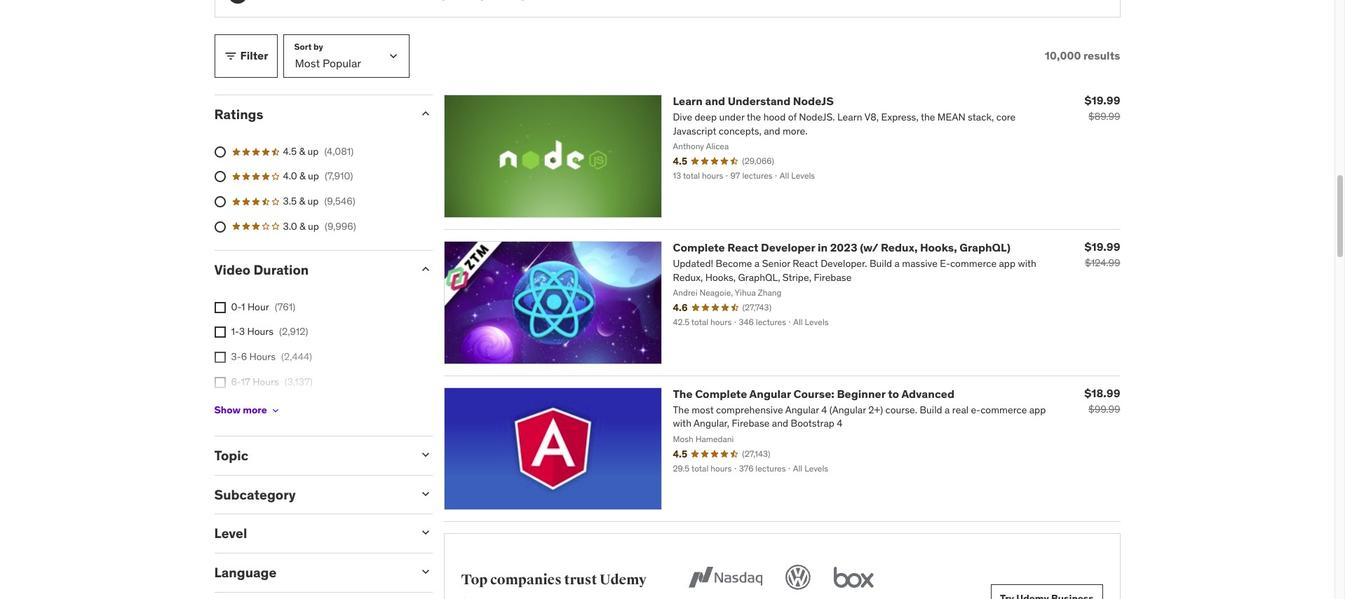Task type: describe. For each thing, give the bounding box(es) containing it.
results
[[1084, 49, 1121, 63]]

(2,444)
[[281, 351, 312, 363]]

3.5
[[283, 195, 297, 208]]

show
[[214, 404, 241, 417]]

developer
[[761, 240, 815, 254]]

hours for 6-17 hours
[[253, 376, 279, 388]]

0 horizontal spatial xsmall image
[[214, 302, 226, 313]]

3-6 hours (2,444)
[[231, 351, 312, 363]]

top
[[461, 572, 488, 589]]

& for 3.0
[[300, 220, 306, 233]]

3-
[[231, 351, 241, 363]]

& for 3.5
[[299, 195, 305, 208]]

up for 3.5 & up
[[308, 195, 319, 208]]

$19.99 $89.99
[[1085, 93, 1121, 123]]

subcategory
[[214, 487, 296, 503]]

beginner
[[837, 387, 886, 401]]

video duration button
[[214, 262, 407, 279]]

up for 4.5 & up
[[308, 145, 319, 158]]

small image for level
[[418, 526, 432, 540]]

complete react developer in 2023 (w/ redux, hooks, graphql)
[[673, 240, 1011, 254]]

$18.99 $99.99
[[1085, 386, 1121, 416]]

the complete angular course: beginner to advanced
[[673, 387, 955, 401]]

react
[[728, 240, 759, 254]]

hour
[[248, 301, 269, 313]]

10,000 results status
[[1045, 49, 1121, 63]]

$89.99
[[1089, 110, 1121, 123]]

6-17 hours (3,137)
[[231, 376, 313, 388]]

redux,
[[881, 240, 918, 254]]

trust
[[564, 572, 597, 589]]

course:
[[794, 387, 835, 401]]

xsmall image for 6-
[[214, 377, 226, 388]]

small image for language
[[418, 566, 432, 580]]

hours right 17+
[[249, 401, 275, 413]]

language button
[[214, 565, 407, 582]]

video duration
[[214, 262, 309, 279]]

(9,546)
[[324, 195, 355, 208]]

to
[[888, 387, 899, 401]]

3.0 & up (9,996)
[[283, 220, 356, 233]]

show more
[[214, 404, 267, 417]]

topic
[[214, 447, 248, 464]]

3.0
[[283, 220, 297, 233]]

language
[[214, 565, 277, 582]]

small image for topic
[[418, 448, 432, 462]]

2023
[[830, 240, 858, 254]]

(3,137)
[[285, 376, 313, 388]]

hours for 1-3 hours
[[247, 326, 274, 338]]

and
[[705, 94, 725, 108]]

small image for ratings
[[418, 107, 432, 121]]

nodejs
[[793, 94, 834, 108]]

0 vertical spatial complete
[[673, 240, 725, 254]]

filter button
[[214, 34, 277, 78]]

advanced
[[902, 387, 955, 401]]

filter
[[240, 49, 268, 63]]

show more button
[[214, 397, 281, 425]]

understand
[[728, 94, 791, 108]]



Task type: vqa. For each thing, say whether or not it's contained in the screenshot.
the top Complete
yes



Task type: locate. For each thing, give the bounding box(es) containing it.
xsmall image left "1-"
[[214, 327, 226, 338]]

0 vertical spatial small image
[[418, 262, 432, 276]]

level
[[214, 526, 247, 543]]

0-1 hour (761)
[[231, 301, 295, 313]]

3 small image from the top
[[418, 566, 432, 580]]

(w/
[[860, 240, 879, 254]]

(9,996)
[[325, 220, 356, 233]]

small image for video duration
[[418, 262, 432, 276]]

6-
[[231, 376, 241, 388]]

17+
[[231, 401, 246, 413]]

hours right 17
[[253, 376, 279, 388]]

$124.99
[[1085, 257, 1121, 269]]

the complete angular course: beginner to advanced link
[[673, 387, 955, 401]]

xsmall image inside show more "button"
[[270, 405, 281, 417]]

xsmall image for 1-
[[214, 327, 226, 338]]

companies
[[490, 572, 562, 589]]

$19.99 for learn and understand nodejs
[[1085, 93, 1121, 107]]

2 small image from the top
[[418, 448, 432, 462]]

up
[[308, 145, 319, 158], [308, 170, 319, 183], [308, 195, 319, 208], [308, 220, 319, 233]]

xsmall image
[[214, 327, 226, 338], [214, 352, 226, 363], [214, 377, 226, 388]]

small image
[[418, 262, 432, 276], [418, 448, 432, 462], [418, 566, 432, 580]]

$19.99 up $89.99
[[1085, 93, 1121, 107]]

angular
[[750, 387, 791, 401]]

1
[[241, 301, 245, 313]]

$19.99
[[1085, 93, 1121, 107], [1085, 240, 1121, 254]]

hours
[[247, 326, 274, 338], [249, 351, 276, 363], [253, 376, 279, 388], [249, 401, 275, 413]]

0 vertical spatial xsmall image
[[214, 302, 226, 313]]

& for 4.0
[[300, 170, 306, 183]]

&
[[299, 145, 305, 158], [300, 170, 306, 183], [299, 195, 305, 208], [300, 220, 306, 233]]

top companies trust udemy
[[461, 572, 647, 589]]

ratings button
[[214, 106, 407, 123]]

level button
[[214, 526, 407, 543]]

6
[[241, 351, 247, 363]]

video
[[214, 262, 251, 279]]

(2,912)
[[279, 326, 308, 338]]

0-
[[231, 301, 241, 313]]

(761)
[[275, 301, 295, 313]]

1-
[[231, 326, 239, 338]]

2 vertical spatial small image
[[418, 566, 432, 580]]

1 vertical spatial xsmall image
[[214, 352, 226, 363]]

1 vertical spatial small image
[[418, 448, 432, 462]]

$19.99 up $124.99
[[1085, 240, 1121, 254]]

small image inside filter button
[[223, 49, 237, 63]]

1 vertical spatial $19.99
[[1085, 240, 1121, 254]]

xsmall image left 6- in the left of the page
[[214, 377, 226, 388]]

1 vertical spatial complete
[[695, 387, 747, 401]]

subcategory button
[[214, 487, 407, 503]]

& right 4.5
[[299, 145, 305, 158]]

learn and understand nodejs
[[673, 94, 834, 108]]

up right 3.0
[[308, 220, 319, 233]]

up for 3.0 & up
[[308, 220, 319, 233]]

10,000 results
[[1045, 49, 1121, 63]]

hours for 3-6 hours
[[249, 351, 276, 363]]

1 horizontal spatial xsmall image
[[270, 405, 281, 417]]

up right 4.5
[[308, 145, 319, 158]]

up right 4.0
[[308, 170, 319, 183]]

& right 3.0
[[300, 220, 306, 233]]

0 vertical spatial $19.99
[[1085, 93, 1121, 107]]

2 $19.99 from the top
[[1085, 240, 1121, 254]]

xsmall image left 0-
[[214, 302, 226, 313]]

1 $19.99 from the top
[[1085, 93, 1121, 107]]

$99.99
[[1089, 403, 1121, 416]]

hours right 6 at bottom
[[249, 351, 276, 363]]

(7,910)
[[325, 170, 353, 183]]

4.5 & up (4,081)
[[283, 145, 354, 158]]

4.0 & up (7,910)
[[283, 170, 353, 183]]

the
[[673, 387, 693, 401]]

learn
[[673, 94, 703, 108]]

(4,081)
[[324, 145, 354, 158]]

complete
[[673, 240, 725, 254], [695, 387, 747, 401]]

& right 3.5
[[299, 195, 305, 208]]

graphql)
[[960, 240, 1011, 254]]

small image
[[223, 49, 237, 63], [418, 107, 432, 121], [418, 487, 432, 501], [418, 526, 432, 540]]

$18.99
[[1085, 386, 1121, 400]]

ratings
[[214, 106, 263, 123]]

topic button
[[214, 447, 407, 464]]

3.5 & up (9,546)
[[283, 195, 355, 208]]

4.0
[[283, 170, 297, 183]]

1-3 hours (2,912)
[[231, 326, 308, 338]]

complete react developer in 2023 (w/ redux, hooks, graphql) link
[[673, 240, 1011, 254]]

10,000
[[1045, 49, 1081, 63]]

small image for subcategory
[[418, 487, 432, 501]]

0 vertical spatial xsmall image
[[214, 327, 226, 338]]

17
[[241, 376, 250, 388]]

nasdaq image
[[686, 563, 766, 594]]

1 xsmall image from the top
[[214, 327, 226, 338]]

xsmall image right more
[[270, 405, 281, 417]]

hooks,
[[920, 240, 957, 254]]

up right 3.5
[[308, 195, 319, 208]]

1 vertical spatial xsmall image
[[270, 405, 281, 417]]

3 xsmall image from the top
[[214, 377, 226, 388]]

2 vertical spatial xsmall image
[[214, 377, 226, 388]]

box image
[[831, 563, 878, 594]]

learn and understand nodejs link
[[673, 94, 834, 108]]

duration
[[254, 262, 309, 279]]

4.5
[[283, 145, 297, 158]]

xsmall image for 3-
[[214, 352, 226, 363]]

volkswagen image
[[783, 563, 814, 594]]

xsmall image
[[214, 302, 226, 313], [270, 405, 281, 417]]

xsmall image left 3-
[[214, 352, 226, 363]]

in
[[818, 240, 828, 254]]

hours right 3
[[247, 326, 274, 338]]

complete left react
[[673, 240, 725, 254]]

$19.99 for complete react developer in 2023 (w/ redux, hooks, graphql)
[[1085, 240, 1121, 254]]

complete right the
[[695, 387, 747, 401]]

up for 4.0 & up
[[308, 170, 319, 183]]

& for 4.5
[[299, 145, 305, 158]]

17+ hours
[[231, 401, 275, 413]]

udemy
[[600, 572, 647, 589]]

& right 4.0
[[300, 170, 306, 183]]

1 small image from the top
[[418, 262, 432, 276]]

3
[[239, 326, 245, 338]]

$19.99 $124.99
[[1085, 240, 1121, 269]]

more
[[243, 404, 267, 417]]

2 xsmall image from the top
[[214, 352, 226, 363]]



